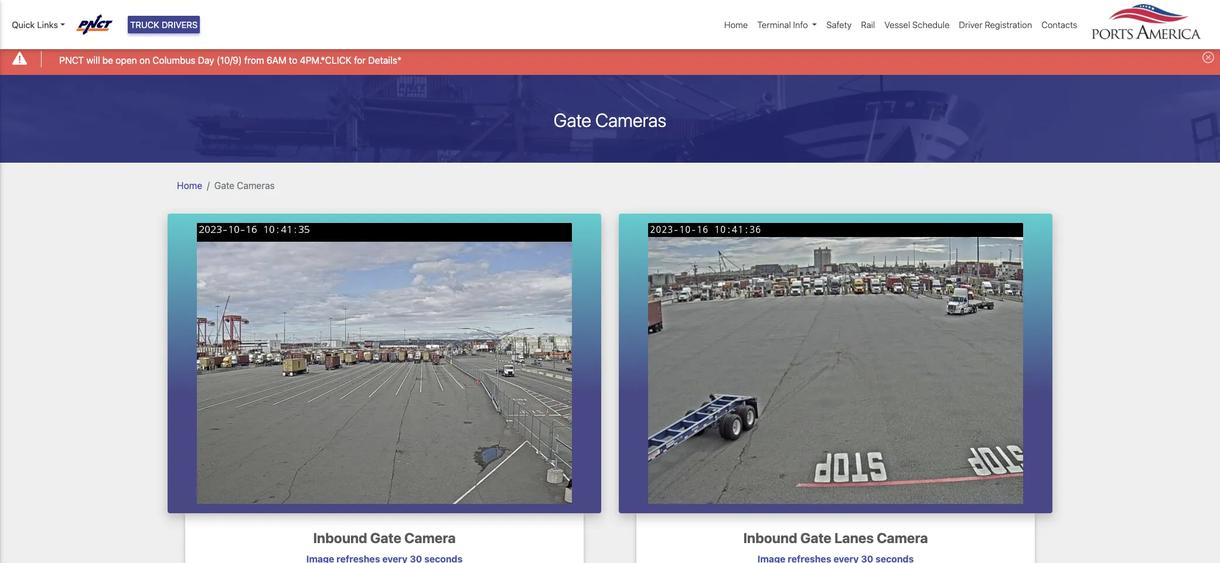 Task type: describe. For each thing, give the bounding box(es) containing it.
to
[[289, 55, 297, 65]]

rail link
[[856, 13, 880, 36]]

0 horizontal spatial cameras
[[237, 180, 275, 191]]

inbound gate camera
[[313, 531, 456, 547]]

for
[[354, 55, 366, 65]]

links
[[37, 19, 58, 30]]

1 horizontal spatial cameras
[[595, 109, 666, 131]]

info
[[793, 19, 808, 30]]

driver
[[959, 19, 983, 30]]

quick
[[12, 19, 35, 30]]

driver registration link
[[954, 13, 1037, 36]]

contacts link
[[1037, 13, 1082, 36]]

terminal info link
[[753, 13, 822, 36]]

0 horizontal spatial gate cameras
[[214, 180, 275, 191]]

(10/9)
[[217, 55, 242, 65]]

inbound for inbound gate lanes camera
[[743, 531, 797, 547]]

4pm.*click
[[300, 55, 352, 65]]

truck
[[130, 19, 159, 30]]

lanes
[[834, 531, 874, 547]]

will
[[86, 55, 100, 65]]

pnct will be open on columbus day (10/9) from 6am to 4pm.*click for details* link
[[59, 53, 401, 67]]

driver registration
[[959, 19, 1032, 30]]

1 horizontal spatial home
[[724, 19, 748, 30]]

schedule
[[912, 19, 950, 30]]

6am
[[267, 55, 286, 65]]

columbus
[[153, 55, 195, 65]]



Task type: vqa. For each thing, say whether or not it's contained in the screenshot.
the right Cameras
yes



Task type: locate. For each thing, give the bounding box(es) containing it.
from
[[244, 55, 264, 65]]

home link
[[720, 13, 753, 36], [177, 180, 202, 191]]

open
[[116, 55, 137, 65]]

vessel schedule
[[884, 19, 950, 30]]

gate cameras
[[554, 109, 666, 131], [214, 180, 275, 191]]

truck drivers
[[130, 19, 198, 30]]

1 vertical spatial gate cameras
[[214, 180, 275, 191]]

pnct
[[59, 55, 84, 65]]

terminal
[[757, 19, 791, 30]]

rail
[[861, 19, 875, 30]]

day
[[198, 55, 214, 65]]

details*
[[368, 55, 401, 65]]

1 horizontal spatial camera
[[877, 531, 928, 547]]

1 horizontal spatial gate cameras
[[554, 109, 666, 131]]

0 horizontal spatial home link
[[177, 180, 202, 191]]

1 inbound from the left
[[313, 531, 367, 547]]

inbound for inbound gate camera
[[313, 531, 367, 547]]

1 horizontal spatial home link
[[720, 13, 753, 36]]

gate
[[554, 109, 591, 131], [214, 180, 234, 191], [370, 531, 401, 547], [800, 531, 831, 547]]

0 horizontal spatial camera
[[404, 531, 456, 547]]

0 vertical spatial gate cameras
[[554, 109, 666, 131]]

1 vertical spatial home
[[177, 180, 202, 191]]

1 vertical spatial cameras
[[237, 180, 275, 191]]

truck drivers link
[[128, 16, 200, 34]]

pnct will be open on columbus day (10/9) from 6am to 4pm.*click for details* alert
[[0, 43, 1220, 75]]

camera
[[404, 531, 456, 547], [877, 531, 928, 547]]

contacts
[[1041, 19, 1077, 30]]

pnct will be open on columbus day (10/9) from 6am to 4pm.*click for details*
[[59, 55, 401, 65]]

2 inbound from the left
[[743, 531, 797, 547]]

0 vertical spatial home link
[[720, 13, 753, 36]]

0 vertical spatial cameras
[[595, 109, 666, 131]]

inbound gate lanes camera
[[743, 531, 928, 547]]

1 horizontal spatial inbound
[[743, 531, 797, 547]]

safety
[[826, 19, 852, 30]]

0 horizontal spatial inbound
[[313, 531, 367, 547]]

vessel schedule link
[[880, 13, 954, 36]]

vessel
[[884, 19, 910, 30]]

close image
[[1202, 52, 1214, 63]]

registration
[[985, 19, 1032, 30]]

1 vertical spatial home link
[[177, 180, 202, 191]]

home
[[724, 19, 748, 30], [177, 180, 202, 191]]

on
[[139, 55, 150, 65]]

cameras
[[595, 109, 666, 131], [237, 180, 275, 191]]

safety link
[[822, 13, 856, 36]]

0 vertical spatial home
[[724, 19, 748, 30]]

0 horizontal spatial home
[[177, 180, 202, 191]]

1 camera from the left
[[404, 531, 456, 547]]

drivers
[[162, 19, 198, 30]]

inbound
[[313, 531, 367, 547], [743, 531, 797, 547]]

2 camera from the left
[[877, 531, 928, 547]]

terminal info
[[757, 19, 808, 30]]

be
[[102, 55, 113, 65]]

quick links link
[[12, 18, 65, 31]]

quick links
[[12, 19, 58, 30]]



